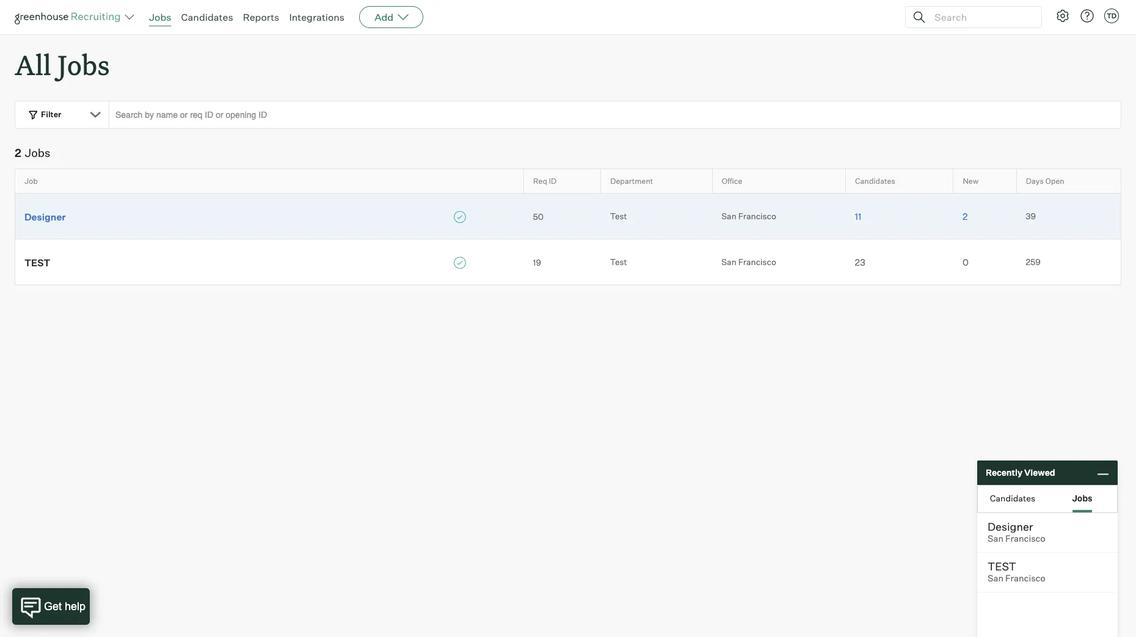 Task type: describe. For each thing, give the bounding box(es) containing it.
1 vertical spatial candidates
[[855, 176, 895, 186]]

23
[[855, 257, 866, 268]]

san francisco for 23
[[722, 257, 776, 267]]

reports
[[243, 11, 279, 23]]

50
[[533, 211, 544, 222]]

office
[[722, 176, 742, 186]]

francisco inside designer san francisco
[[1006, 533, 1046, 544]]

designer for designer
[[24, 211, 66, 223]]

designer san francisco
[[988, 520, 1046, 544]]

reports link
[[243, 11, 279, 23]]

0
[[963, 257, 969, 268]]

recently
[[986, 468, 1023, 478]]

test san francisco
[[988, 560, 1046, 584]]

candidates inside tab list
[[990, 493, 1036, 503]]

candidates link
[[181, 11, 233, 23]]

test for test san francisco
[[988, 560, 1017, 573]]

integrations
[[289, 11, 345, 23]]

req
[[533, 176, 547, 186]]

td button
[[1102, 6, 1122, 26]]

tab list containing candidates
[[978, 486, 1117, 513]]

2 jobs
[[15, 146, 50, 160]]

all
[[15, 46, 51, 82]]

viewed
[[1024, 468, 1055, 478]]

td button
[[1105, 9, 1119, 23]]



Task type: vqa. For each thing, say whether or not it's contained in the screenshot.
rightmost Candidates
yes



Task type: locate. For each thing, give the bounding box(es) containing it.
2
[[15, 146, 21, 160], [963, 211, 968, 223]]

0 horizontal spatial test
[[24, 257, 50, 269]]

test inside "test san francisco"
[[988, 560, 1017, 573]]

Search by name or req ID or opening ID text field
[[109, 101, 1122, 129]]

1 vertical spatial test
[[988, 560, 1017, 573]]

id
[[549, 176, 557, 186]]

0 link
[[954, 256, 1017, 269]]

2 test from the top
[[610, 257, 627, 267]]

open
[[1046, 176, 1065, 186]]

days open
[[1026, 176, 1065, 186]]

0 vertical spatial 2
[[15, 146, 21, 160]]

san
[[722, 211, 737, 221], [722, 257, 737, 267], [988, 533, 1004, 544], [988, 573, 1004, 584]]

designer up "test san francisco"
[[988, 520, 1033, 533]]

test for 23
[[610, 257, 627, 267]]

francisco inside "test san francisco"
[[1006, 573, 1046, 584]]

1 vertical spatial 2
[[963, 211, 968, 223]]

39
[[1026, 211, 1036, 221]]

2 for 2 jobs
[[15, 146, 21, 160]]

candidates right 'jobs' link
[[181, 11, 233, 23]]

2 for 2
[[963, 211, 968, 223]]

1 horizontal spatial candidates
[[855, 176, 895, 186]]

test link
[[15, 255, 524, 269]]

0 vertical spatial designer
[[24, 211, 66, 223]]

days
[[1026, 176, 1044, 186]]

new
[[963, 176, 979, 186]]

test for 11
[[610, 211, 627, 221]]

1 horizontal spatial test
[[988, 560, 1017, 573]]

0 horizontal spatial designer
[[24, 211, 66, 223]]

candidates
[[181, 11, 233, 23], [855, 176, 895, 186], [990, 493, 1036, 503]]

department
[[610, 176, 653, 186]]

0 vertical spatial test
[[610, 211, 627, 221]]

1 vertical spatial test
[[610, 257, 627, 267]]

0 vertical spatial candidates
[[181, 11, 233, 23]]

19
[[533, 257, 541, 268]]

add button
[[359, 6, 423, 28]]

test for test
[[24, 257, 50, 269]]

2 san francisco from the top
[[722, 257, 776, 267]]

greenhouse recruiting image
[[15, 10, 125, 24]]

candidates down recently viewed
[[990, 493, 1036, 503]]

0 vertical spatial san francisco
[[722, 211, 776, 221]]

2 link
[[954, 210, 1017, 223]]

job
[[24, 176, 38, 186]]

designer for designer san francisco
[[988, 520, 1033, 533]]

1 vertical spatial designer
[[988, 520, 1033, 533]]

1 horizontal spatial 2
[[963, 211, 968, 223]]

integrations link
[[289, 11, 345, 23]]

test
[[610, 211, 627, 221], [610, 257, 627, 267]]

jobs
[[149, 11, 171, 23], [58, 46, 110, 82], [25, 146, 50, 160], [1072, 493, 1093, 503]]

1 test from the top
[[610, 211, 627, 221]]

configure image
[[1056, 9, 1070, 23]]

san inside "test san francisco"
[[988, 573, 1004, 584]]

add
[[375, 11, 394, 23]]

23 link
[[846, 256, 954, 269]]

1 horizontal spatial designer
[[988, 520, 1033, 533]]

11 link
[[846, 210, 954, 223]]

candidates up 11
[[855, 176, 895, 186]]

all jobs
[[15, 46, 110, 82]]

11
[[855, 211, 862, 223]]

san francisco for 11
[[722, 211, 776, 221]]

2 vertical spatial candidates
[[990, 493, 1036, 503]]

tab list
[[978, 486, 1117, 513]]

jobs inside tab list
[[1072, 493, 1093, 503]]

jobs link
[[149, 11, 171, 23]]

259
[[1026, 257, 1041, 267]]

td
[[1107, 12, 1117, 20]]

1 vertical spatial san francisco
[[722, 257, 776, 267]]

designer link
[[15, 210, 524, 223]]

test
[[24, 257, 50, 269], [988, 560, 1017, 573]]

recently viewed
[[986, 468, 1055, 478]]

designer inside designer san francisco
[[988, 520, 1033, 533]]

0 horizontal spatial candidates
[[181, 11, 233, 23]]

filter
[[41, 109, 61, 119]]

2 horizontal spatial candidates
[[990, 493, 1036, 503]]

req id
[[533, 176, 557, 186]]

designer down job
[[24, 211, 66, 223]]

san francisco
[[722, 211, 776, 221], [722, 257, 776, 267]]

0 vertical spatial test
[[24, 257, 50, 269]]

0 horizontal spatial 2
[[15, 146, 21, 160]]

Search text field
[[932, 8, 1031, 26]]

designer
[[24, 211, 66, 223], [988, 520, 1033, 533]]

1 san francisco from the top
[[722, 211, 776, 221]]

francisco
[[738, 211, 776, 221], [738, 257, 776, 267], [1006, 533, 1046, 544], [1006, 573, 1046, 584]]

san inside designer san francisco
[[988, 533, 1004, 544]]



